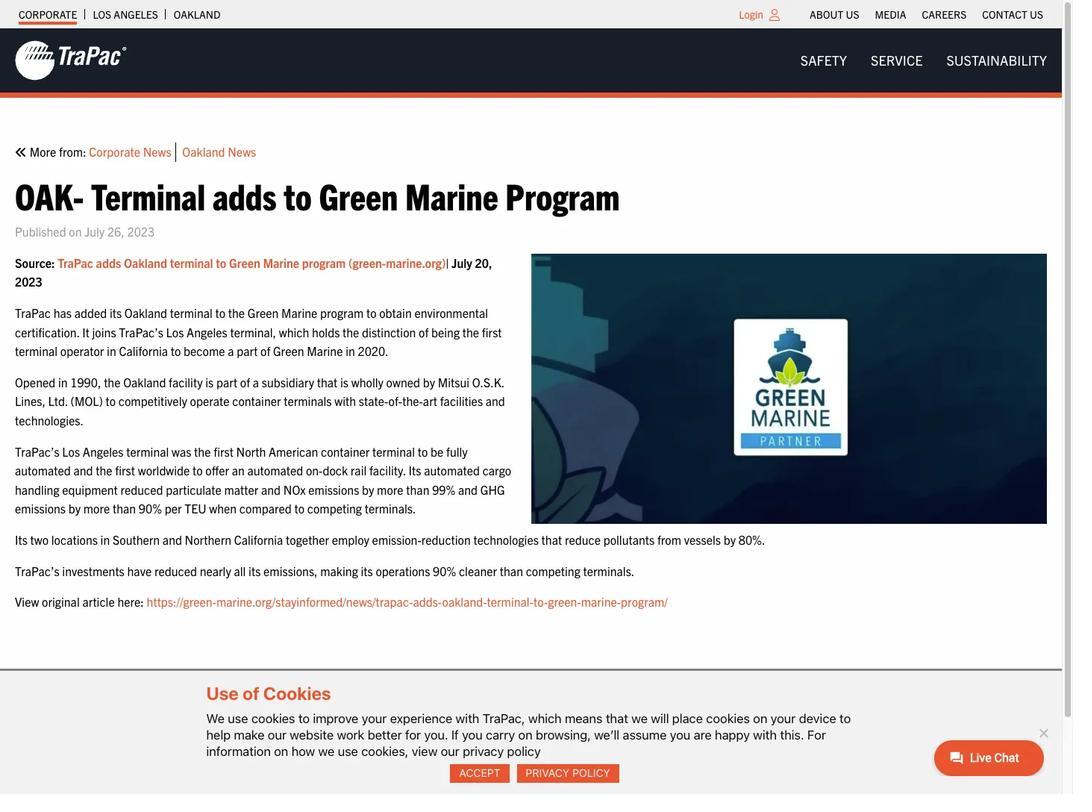 Task type: describe. For each thing, give the bounding box(es) containing it.
0 horizontal spatial 1178
[[421, 731, 449, 746]]

emissions,
[[263, 563, 318, 578]]

oakland down 26,
[[124, 255, 167, 270]]

1 vertical spatial competing
[[526, 563, 581, 578]]

worldwide
[[138, 463, 190, 478]]

20,
[[475, 255, 492, 270]]

marine down holds
[[307, 343, 343, 358]]

offer
[[206, 463, 229, 478]]

happy
[[715, 728, 750, 742]]

facilities
[[440, 394, 483, 409]]

means
[[565, 711, 603, 726]]

trapac inside trapac has added its oakland terminal to the green marine program to obtain environmental certification. it joins trapac's los angeles terminal, which holds the distinction of being the first terminal operator in california to become a part of green marine in 2020.
[[15, 305, 51, 320]]

more from: corporate news
[[27, 144, 171, 159]]

environmental
[[415, 305, 488, 320]]

1 horizontal spatial 90%
[[433, 563, 456, 578]]

0 horizontal spatial corporate
[[19, 7, 77, 21]]

privacy
[[463, 744, 504, 759]]

by left 80%.
[[724, 532, 736, 547]]

to-
[[534, 594, 548, 609]]

how
[[292, 744, 315, 759]]

2 horizontal spatial than
[[500, 563, 523, 578]]

0 horizontal spatial our
[[268, 728, 287, 742]]

trapac's inside trapac has added its oakland terminal to the green marine program to obtain environmental certification. it joins trapac's los angeles terminal, which holds the distinction of being the first terminal operator in california to become a part of green marine in 2020.
[[119, 324, 163, 339]]

3-
[[696, 751, 706, 766]]

terminals
[[284, 394, 332, 409]]

handling
[[15, 482, 59, 497]]

southern
[[113, 532, 160, 547]]

which inside trapac has added its oakland terminal to the green marine program to obtain environmental certification. it joins trapac's los angeles terminal, which holds the distinction of being the first terminal operator in california to become a part of green marine in 2020.
[[279, 324, 309, 339]]

corporate news link
[[89, 143, 176, 162]]

1 vertical spatial its
[[15, 532, 28, 547]]

trapac inside phone: (310) 830-2000 toll-free: (877) 3-trapac
[[706, 751, 742, 766]]

the-
[[402, 394, 423, 409]]

pollutants
[[604, 532, 655, 547]]

service
[[871, 51, 923, 69]]

1 your from the left
[[362, 711, 387, 726]]

sustainability
[[947, 51, 1047, 69]]

container inside opened in 1990, the oakland facility is part of a subsidiary that is wholly owned by mitsui o.s.k. lines, ltd. (mol) to competitively operate container terminals with state-of-the-art facilities and technologies.
[[232, 394, 281, 409]]

los angeles link
[[93, 4, 158, 25]]

oakland-
[[442, 594, 487, 609]]

teu
[[184, 501, 206, 516]]

cleaner
[[459, 563, 497, 578]]

holds
[[312, 324, 340, 339]]

terminals. inside trapac's los angeles terminal was the first north american container terminal to be fully automated and the first worldwide to offer an automated on-dock rail facility. its automated cargo handling equipment reduced particulate matter and nox emissions by more than 99% and ghg emissions by more than 90% per teu when compared to competing terminals.
[[365, 501, 416, 516]]

marine inside oak- terminal adds to green marine program published on july 26, 2023
[[405, 172, 498, 218]]

better
[[368, 728, 402, 742]]

1 horizontal spatial first
[[214, 444, 234, 459]]

the right 'being'
[[463, 324, 479, 339]]

oakland inside opened in 1990, the oakland facility is part of a subsidiary that is wholly owned by mitsui o.s.k. lines, ltd. (mol) to competitively operate container terminals with state-of-the-art facilities and technologies.
[[123, 374, 166, 389]]

from
[[657, 532, 681, 547]]

1 horizontal spatial than
[[406, 482, 430, 497]]

1 vertical spatial terminals.
[[583, 563, 635, 578]]

90748-
[[458, 751, 496, 766]]

art
[[423, 394, 437, 409]]

1 vertical spatial more
[[83, 501, 110, 516]]

rail
[[351, 463, 367, 478]]

1 vertical spatial reduced
[[154, 563, 197, 578]]

help
[[206, 728, 231, 742]]

accept link
[[450, 764, 509, 783]]

and inside opened in 1990, the oakland facility is part of a subsidiary that is wholly owned by mitsui o.s.k. lines, ltd. (mol) to competitively operate container terminals with state-of-the-art facilities and technologies.
[[486, 394, 505, 409]]

distinction
[[362, 324, 416, 339]]

oakland inside 'link'
[[182, 144, 225, 159]]

2 is from the left
[[340, 374, 349, 389]]

oak- terminal adds to green marine program article
[[15, 143, 1047, 612]]

first inside trapac has added its oakland terminal to the green marine program to obtain environmental certification. it joins trapac's los angeles terminal, which holds the distinction of being the first terminal operator in california to become a part of green marine in 2020.
[[482, 324, 502, 339]]

dock
[[323, 463, 348, 478]]

of inside use of cookies we use cookies to improve your experience with trapac, which means that we will place cookies on your device to help make our website work better for you. if you carry on browsing, we'll assume you are happy with this. for information on how we use cookies, view our privacy policy
[[242, 683, 260, 704]]

marine.org/stayinformed/news/trapac-
[[216, 594, 413, 609]]

2 vertical spatial with
[[753, 728, 777, 742]]

mitsui
[[438, 374, 470, 389]]

us for about us
[[846, 7, 859, 21]]

fully
[[446, 444, 468, 459]]

view
[[412, 744, 438, 759]]

1 horizontal spatial california
[[234, 532, 283, 547]]

california inside trapac has added its oakland terminal to the green marine program to obtain environmental certification. it joins trapac's los angeles terminal, which holds the distinction of being the first terminal operator in california to become a part of green marine in 2020.
[[119, 343, 168, 358]]

which inside use of cookies we use cookies to improve your experience with trapac, which means that we will place cookies on your device to help make our website work better for you. if you carry on browsing, we'll assume you are happy with this. for information on how we use cookies, view our privacy policy
[[528, 711, 562, 726]]

0 vertical spatial program
[[302, 255, 346, 270]]

policy
[[507, 744, 541, 759]]

1 is from the left
[[205, 374, 214, 389]]

to inside oak- terminal adds to green marine program published on july 26, 2023
[[284, 172, 312, 218]]

operate
[[190, 394, 230, 409]]

https://green-marine.org/stayinformed/news/trapac-adds-oakland-terminal-to-green-marine-program/ link
[[147, 594, 668, 609]]

investments
[[62, 563, 125, 578]]

subsidiary
[[262, 374, 314, 389]]

of left 'being'
[[419, 324, 429, 339]]

2 automated from the left
[[247, 463, 303, 478]]

its inside trapac has added its oakland terminal to the green marine program to obtain environmental certification. it joins trapac's los angeles terminal, which holds the distinction of being the first terminal operator in california to become a part of green marine in 2020.
[[110, 305, 122, 320]]

on up policy
[[518, 728, 533, 742]]

cookies
[[263, 683, 331, 704]]

1 horizontal spatial 1178
[[496, 751, 523, 766]]

1 vertical spatial our
[[441, 744, 460, 759]]

to inside opened in 1990, the oakland facility is part of a subsidiary that is wholly owned by mitsui o.s.k. lines, ltd. (mol) to competitively operate container terminals with state-of-the-art facilities and technologies.
[[106, 394, 116, 409]]

90% inside trapac's los angeles terminal was the first north american container terminal to be fully automated and the first worldwide to offer an automated on-dock rail facility. its automated cargo handling equipment reduced particulate matter and nox emissions by more than 99% and ghg emissions by more than 90% per teu when compared to competing terminals.
[[139, 501, 162, 516]]

news inside oakland news 'link'
[[228, 144, 256, 159]]

wholly
[[351, 374, 384, 389]]

and up equipment
[[73, 463, 93, 478]]

login
[[739, 7, 764, 21]]

adds for terminal
[[213, 172, 277, 218]]

become
[[184, 343, 225, 358]]

1 horizontal spatial that
[[542, 532, 562, 547]]

article
[[82, 594, 115, 609]]

angeles inside trapac's los angeles terminal was the first north american container terminal to be fully automated and the first worldwide to offer an automated on-dock rail facility. its automated cargo handling equipment reduced particulate matter and nox emissions by more than 99% and ghg emissions by more than 90% per teu when compared to competing terminals.
[[83, 444, 124, 459]]

login link
[[739, 7, 764, 21]]

2023 inside oak- terminal adds to green marine program published on july 26, 2023
[[127, 224, 155, 239]]

has
[[53, 305, 72, 320]]

ghg
[[480, 482, 505, 497]]

nox
[[283, 482, 306, 497]]

adds-
[[413, 594, 442, 609]]

phone:
[[614, 731, 650, 746]]

in down joins
[[107, 343, 116, 358]]

menu bar containing about us
[[802, 4, 1051, 25]]

0 horizontal spatial first
[[115, 463, 135, 478]]

part inside opened in 1990, the oakland facility is part of a subsidiary that is wholly owned by mitsui o.s.k. lines, ltd. (mol) to competitively operate container terminals with state-of-the-art facilities and technologies.
[[216, 374, 237, 389]]

oak-
[[15, 172, 84, 218]]

an
[[232, 463, 245, 478]]

box
[[399, 731, 419, 746]]

wilmington,
[[376, 751, 437, 766]]

assume
[[623, 728, 667, 742]]

2 horizontal spatial its
[[361, 563, 373, 578]]

(310)
[[653, 731, 681, 746]]

program/
[[621, 594, 668, 609]]

website
[[290, 728, 334, 742]]

marine.org)
[[386, 255, 446, 270]]

about us link
[[810, 4, 859, 25]]

source:
[[15, 255, 55, 270]]

free:
[[635, 751, 662, 766]]

the right holds
[[343, 324, 359, 339]]

about us
[[810, 7, 859, 21]]

oakland news link
[[182, 143, 256, 162]]

added
[[74, 305, 107, 320]]

and down per
[[163, 532, 182, 547]]

2 cookies from the left
[[706, 711, 750, 726]]

oak- terminal adds to green marine program published on july 26, 2023
[[15, 172, 620, 239]]

1 you from the left
[[462, 728, 483, 742]]

use
[[206, 683, 239, 704]]

2 horizontal spatial corporate
[[217, 741, 285, 756]]

being
[[431, 324, 460, 339]]

1 horizontal spatial with
[[456, 711, 479, 726]]

reduced inside trapac's los angeles terminal was the first north american container terminal to be fully automated and the first worldwide to offer an automated on-dock rail facility. its automated cargo handling equipment reduced particulate matter and nox emissions by more than 99% and ghg emissions by more than 90% per teu when compared to competing terminals.
[[120, 482, 163, 497]]

by down rail
[[362, 482, 374, 497]]

contact us link
[[982, 4, 1043, 25]]

lines,
[[15, 394, 45, 409]]

of inside opened in 1990, the oakland facility is part of a subsidiary that is wholly owned by mitsui o.s.k. lines, ltd. (mol) to competitively operate container terminals with state-of-the-art facilities and technologies.
[[240, 374, 250, 389]]

on inside oak- terminal adds to green marine program published on july 26, 2023
[[69, 224, 82, 239]]

you.
[[424, 728, 448, 742]]

safety link
[[789, 45, 859, 76]]

marine-
[[581, 594, 621, 609]]

more
[[30, 144, 56, 159]]

media link
[[875, 4, 906, 25]]

and right 99%
[[458, 482, 478, 497]]

make
[[234, 728, 265, 742]]

0 vertical spatial angeles
[[114, 7, 158, 21]]

0 horizontal spatial than
[[113, 501, 136, 516]]

the right was at the bottom of page
[[194, 444, 211, 459]]

green inside oak- terminal adds to green marine program published on july 26, 2023
[[319, 172, 398, 218]]

when
[[209, 501, 237, 516]]



Task type: locate. For each thing, give the bounding box(es) containing it.
use up make
[[228, 711, 248, 726]]

its right making
[[361, 563, 373, 578]]

of left subsidiary
[[240, 374, 250, 389]]

0 vertical spatial menu bar
[[802, 4, 1051, 25]]

1 horizontal spatial cookies
[[706, 711, 750, 726]]

0 vertical spatial trapac's
[[119, 324, 163, 339]]

a inside trapac has added its oakland terminal to the green marine program to obtain environmental certification. it joins trapac's los angeles terminal, which holds the distinction of being the first terminal operator in california to become a part of green marine in 2020.
[[228, 343, 234, 358]]

our right make
[[268, 728, 287, 742]]

that left reduce
[[542, 532, 562, 547]]

light image
[[769, 9, 780, 21]]

2 your from the left
[[771, 711, 796, 726]]

container
[[232, 394, 281, 409], [321, 444, 370, 459]]

the right 1990,
[[104, 374, 121, 389]]

together
[[286, 532, 329, 547]]

1 vertical spatial we
[[318, 744, 335, 759]]

that inside use of cookies we use cookies to improve your experience with trapac, which means that we will place cookies on your device to help make our website work better for you. if you carry on browsing, we'll assume you are happy with this. for information on how we use cookies, view our privacy policy
[[606, 711, 628, 726]]

los inside trapac has added its oakland terminal to the green marine program to obtain environmental certification. it joins trapac's los angeles terminal, which holds the distinction of being the first terminal operator in california to become a part of green marine in 2020.
[[166, 324, 184, 339]]

0 horizontal spatial terminals.
[[365, 501, 416, 516]]

reduced down worldwide at the bottom
[[120, 482, 163, 497]]

0 horizontal spatial which
[[279, 324, 309, 339]]

on left how
[[274, 744, 288, 759]]

0 vertical spatial adds
[[213, 172, 277, 218]]

its inside trapac's los angeles terminal was the first north american container terminal to be fully automated and the first worldwide to offer an automated on-dock rail facility. its automated cargo handling equipment reduced particulate matter and nox emissions by more than 99% and ghg emissions by more than 90% per teu when compared to competing terminals.
[[409, 463, 421, 478]]

cookies,
[[361, 744, 409, 759]]

its up joins
[[110, 305, 122, 320]]

experience
[[390, 711, 452, 726]]

and up compared
[[261, 482, 281, 497]]

menu bar
[[802, 4, 1051, 25], [789, 45, 1059, 76]]

trapac's for investments
[[15, 563, 59, 578]]

0 horizontal spatial 90%
[[139, 501, 162, 516]]

reduction
[[422, 532, 471, 547]]

for
[[405, 728, 421, 742]]

marine down oak- terminal adds to green marine program published on july 26, 2023
[[263, 255, 299, 270]]

los angeles
[[93, 7, 158, 21]]

opened in 1990, the oakland facility is part of a subsidiary that is wholly owned by mitsui o.s.k. lines, ltd. (mol) to competitively operate container terminals with state-of-the-art facilities and technologies.
[[15, 374, 505, 428]]

corporate image
[[15, 40, 127, 81]]

0 horizontal spatial emissions
[[15, 501, 66, 516]]

by down equipment
[[68, 501, 81, 516]]

p.o.
[[376, 731, 396, 746]]

by
[[423, 374, 435, 389], [362, 482, 374, 497], [68, 501, 81, 516], [724, 532, 736, 547]]

1 vertical spatial that
[[542, 532, 562, 547]]

oakland
[[174, 7, 221, 21], [182, 144, 225, 159], [124, 255, 167, 270], [125, 305, 167, 320], [123, 374, 166, 389]]

marine up |
[[405, 172, 498, 218]]

1 vertical spatial program
[[320, 305, 364, 320]]

with left state-
[[335, 394, 356, 409]]

2023 inside | july 20, 2023
[[15, 274, 42, 289]]

2 horizontal spatial first
[[482, 324, 502, 339]]

on left 'device'
[[753, 711, 768, 726]]

we
[[632, 711, 648, 726], [318, 744, 335, 759]]

safety
[[801, 51, 847, 69]]

1 horizontal spatial automated
[[247, 463, 303, 478]]

its
[[409, 463, 421, 478], [15, 532, 28, 547]]

2 horizontal spatial los
[[166, 324, 184, 339]]

marine up holds
[[281, 305, 317, 320]]

2 horizontal spatial with
[[753, 728, 777, 742]]

us inside "link"
[[846, 7, 859, 21]]

california down compared
[[234, 532, 283, 547]]

a left subsidiary
[[253, 374, 259, 389]]

your up this.
[[771, 711, 796, 726]]

terminals. up marine-
[[583, 563, 635, 578]]

toll-
[[614, 751, 635, 766]]

trapac's right joins
[[119, 324, 163, 339]]

menu bar containing safety
[[789, 45, 1059, 76]]

first left worldwide at the bottom
[[115, 463, 135, 478]]

0 horizontal spatial july
[[84, 224, 105, 239]]

us
[[846, 7, 859, 21], [1030, 7, 1043, 21]]

locations
[[51, 532, 98, 547]]

trapac's for los
[[15, 444, 59, 459]]

terminal
[[170, 255, 213, 270], [170, 305, 213, 320], [15, 343, 58, 358], [126, 444, 169, 459], [372, 444, 415, 459]]

california up competitively
[[119, 343, 168, 358]]

0 vertical spatial we
[[632, 711, 648, 726]]

is left wholly
[[340, 374, 349, 389]]

container inside trapac's los angeles terminal was the first north american container terminal to be fully automated and the first worldwide to offer an automated on-dock rail facility. its automated cargo handling equipment reduced particulate matter and nox emissions by more than 99% and ghg emissions by more than 90% per teu when compared to competing terminals.
[[321, 444, 370, 459]]

nearly
[[200, 563, 231, 578]]

we up assume
[[632, 711, 648, 726]]

angeles up become
[[187, 324, 227, 339]]

trapac adds oakland terminal to green marine program (green-marine.org) link
[[58, 255, 446, 270]]

0 horizontal spatial competing
[[307, 501, 362, 516]]

than up southern
[[113, 501, 136, 516]]

1 horizontal spatial july
[[452, 255, 472, 270]]

opened
[[15, 374, 55, 389]]

trapac up certification.
[[15, 305, 51, 320]]

the up "terminal,"
[[228, 305, 245, 320]]

with inside opened in 1990, the oakland facility is part of a subsidiary that is wholly owned by mitsui o.s.k. lines, ltd. (mol) to competitively operate container terminals with state-of-the-art facilities and technologies.
[[335, 394, 356, 409]]

its right all at the left bottom of page
[[249, 563, 261, 578]]

july left 26,
[[84, 224, 105, 239]]

it
[[82, 324, 90, 339]]

terminals. up the its two locations in southern and northern california together employ emission-reduction technologies that reduce pollutants from vessels by 80%.
[[365, 501, 416, 516]]

place
[[672, 711, 703, 726]]

0 vertical spatial than
[[406, 482, 430, 497]]

north
[[236, 444, 266, 459]]

july right |
[[452, 255, 472, 270]]

1 horizontal spatial terminals.
[[583, 563, 635, 578]]

0 vertical spatial use
[[228, 711, 248, 726]]

1 vertical spatial 90%
[[433, 563, 456, 578]]

we down website
[[318, 744, 335, 759]]

0 vertical spatial emissions
[[308, 482, 359, 497]]

1 vertical spatial los
[[166, 324, 184, 339]]

emissions
[[308, 482, 359, 497], [15, 501, 66, 516]]

trapac's inside trapac's los angeles terminal was the first north american container terminal to be fully automated and the first worldwide to offer an automated on-dock rail facility. its automated cargo handling equipment reduced particulate matter and nox emissions by more than 99% and ghg emissions by more than 90% per teu when compared to competing terminals.
[[15, 444, 59, 459]]

competing up green-
[[526, 563, 581, 578]]

2023 down source:
[[15, 274, 42, 289]]

0 vertical spatial a
[[228, 343, 234, 358]]

angeles inside trapac has added its oakland terminal to the green marine program to obtain environmental certification. it joins trapac's los angeles terminal, which holds the distinction of being the first terminal operator in california to become a part of green marine in 2020.
[[187, 324, 227, 339]]

in inside opened in 1990, the oakland facility is part of a subsidiary that is wholly owned by mitsui o.s.k. lines, ltd. (mol) to competitively operate container terminals with state-of-the-art facilities and technologies.
[[58, 374, 68, 389]]

northern
[[185, 532, 231, 547]]

the inside opened in 1990, the oakland facility is part of a subsidiary that is wholly owned by mitsui o.s.k. lines, ltd. (mol) to competitively operate container terminals with state-of-the-art facilities and technologies.
[[104, 374, 121, 389]]

los inside trapac's los angeles terminal was the first north american container terminal to be fully automated and the first worldwide to offer an automated on-dock rail facility. its automated cargo handling equipment reduced particulate matter and nox emissions by more than 99% and ghg emissions by more than 90% per teu when compared to competing terminals.
[[62, 444, 80, 459]]

that inside opened in 1990, the oakland facility is part of a subsidiary that is wholly owned by mitsui o.s.k. lines, ltd. (mol) to competitively operate container terminals with state-of-the-art facilities and technologies.
[[317, 374, 338, 389]]

solid image
[[15, 146, 27, 158]]

automated down fully
[[424, 463, 480, 478]]

1 horizontal spatial its
[[409, 463, 421, 478]]

1 horizontal spatial trapac
[[58, 255, 93, 270]]

cargo
[[483, 463, 511, 478]]

3 automated from the left
[[424, 463, 480, 478]]

footer
[[0, 668, 1062, 794]]

here:
[[117, 594, 144, 609]]

first down environmental
[[482, 324, 502, 339]]

0 horizontal spatial cookies
[[251, 711, 295, 726]]

all
[[234, 563, 246, 578]]

us right contact
[[1030, 7, 1043, 21]]

contact
[[982, 7, 1028, 21]]

los
[[93, 7, 111, 21], [166, 324, 184, 339], [62, 444, 80, 459]]

automated down american
[[247, 463, 303, 478]]

angeles left oakland link
[[114, 7, 158, 21]]

2 vertical spatial corporate
[[217, 741, 285, 756]]

1 vertical spatial angeles
[[187, 324, 227, 339]]

0 horizontal spatial its
[[110, 305, 122, 320]]

if
[[451, 728, 459, 742]]

0 horizontal spatial that
[[317, 374, 338, 389]]

0 horizontal spatial adds
[[96, 255, 121, 270]]

ltd.
[[48, 394, 68, 409]]

adds inside oak- terminal adds to green marine program published on july 26, 2023
[[213, 172, 277, 218]]

cookies up happy
[[706, 711, 750, 726]]

1 vertical spatial 2023
[[15, 274, 42, 289]]

part inside trapac has added its oakland terminal to the green marine program to obtain environmental certification. it joins trapac's los angeles terminal, which holds the distinction of being the first terminal operator in california to become a part of green marine in 2020.
[[237, 343, 258, 358]]

emissions down dock
[[308, 482, 359, 497]]

view
[[15, 594, 39, 609]]

oakland news
[[182, 144, 256, 159]]

in right locations
[[100, 532, 110, 547]]

0 horizontal spatial container
[[232, 394, 281, 409]]

trapac's investments have reduced nearly all its emissions, making its operations 90% cleaner than competing terminals.
[[15, 563, 635, 578]]

1 vertical spatial 1178
[[496, 751, 523, 766]]

automated
[[15, 463, 71, 478], [247, 463, 303, 478], [424, 463, 480, 478]]

more
[[377, 482, 403, 497], [83, 501, 110, 516]]

you right if
[[462, 728, 483, 742]]

than up terminal-
[[500, 563, 523, 578]]

a right become
[[228, 343, 234, 358]]

program
[[302, 255, 346, 270], [320, 305, 364, 320]]

1 horizontal spatial emissions
[[308, 482, 359, 497]]

and
[[486, 394, 505, 409], [73, 463, 93, 478], [261, 482, 281, 497], [458, 482, 478, 497], [163, 532, 182, 547]]

0 vertical spatial container
[[232, 394, 281, 409]]

1 horizontal spatial which
[[528, 711, 562, 726]]

0 vertical spatial california
[[119, 343, 168, 358]]

2 horizontal spatial automated
[[424, 463, 480, 478]]

0 vertical spatial terminals.
[[365, 501, 416, 516]]

o.s.k.
[[472, 374, 504, 389]]

privacy policy link
[[517, 764, 619, 783]]

corporate up corporate image
[[19, 7, 77, 21]]

adds for trapac
[[96, 255, 121, 270]]

with
[[335, 394, 356, 409], [456, 711, 479, 726], [753, 728, 777, 742]]

90%
[[139, 501, 162, 516], [433, 563, 456, 578]]

july inside oak- terminal adds to green marine program published on july 26, 2023
[[84, 224, 105, 239]]

competing up "employ"
[[307, 501, 362, 516]]

the
[[228, 305, 245, 320], [343, 324, 359, 339], [463, 324, 479, 339], [104, 374, 121, 389], [194, 444, 211, 459], [96, 463, 112, 478]]

automated up handling
[[15, 463, 71, 478]]

with left this.
[[753, 728, 777, 742]]

in left 2020.
[[346, 343, 355, 358]]

angeles up equipment
[[83, 444, 124, 459]]

1 vertical spatial adds
[[96, 255, 121, 270]]

obtain
[[379, 305, 412, 320]]

|
[[446, 255, 449, 270]]

us for contact us
[[1030, 7, 1043, 21]]

99%
[[432, 482, 456, 497]]

1 horizontal spatial competing
[[526, 563, 581, 578]]

footer containing p.o. box 1178
[[0, 668, 1062, 794]]

0 horizontal spatial us
[[846, 7, 859, 21]]

program inside trapac has added its oakland terminal to the green marine program to obtain environmental certification. it joins trapac's los angeles terminal, which holds the distinction of being the first terminal operator in california to become a part of green marine in 2020.
[[320, 305, 364, 320]]

0 vertical spatial corporate
[[19, 7, 77, 21]]

oakland right the los angeles link
[[174, 7, 221, 21]]

its right facility.
[[409, 463, 421, 478]]

terminal,
[[230, 324, 276, 339]]

0 vertical spatial july
[[84, 224, 105, 239]]

sustainability link
[[935, 45, 1059, 76]]

oakland right added
[[125, 305, 167, 320]]

us right about
[[846, 7, 859, 21]]

2 news from the left
[[228, 144, 256, 159]]

2 vertical spatial trapac's
[[15, 563, 59, 578]]

with up if
[[456, 711, 479, 726]]

technologies
[[474, 532, 539, 547]]

2 vertical spatial that
[[606, 711, 628, 726]]

1178 left if
[[421, 731, 449, 746]]

0 vertical spatial los
[[93, 7, 111, 21]]

80%.
[[739, 532, 765, 547]]

reduced up https://green-
[[154, 563, 197, 578]]

corporate right from:
[[89, 144, 140, 159]]

0 horizontal spatial a
[[228, 343, 234, 358]]

1 horizontal spatial adds
[[213, 172, 277, 218]]

by inside opened in 1990, the oakland facility is part of a subsidiary that is wholly owned by mitsui o.s.k. lines, ltd. (mol) to competitively operate container terminals with state-of-the-art facilities and technologies.
[[423, 374, 435, 389]]

830-
[[684, 731, 709, 746]]

menu bar down careers link
[[789, 45, 1059, 76]]

trapac's down two
[[15, 563, 59, 578]]

1 vertical spatial menu bar
[[789, 45, 1059, 76]]

0 horizontal spatial with
[[335, 394, 356, 409]]

2 vertical spatial angeles
[[83, 444, 124, 459]]

adds down oakland news 'link'
[[213, 172, 277, 218]]

2 you from the left
[[670, 728, 691, 742]]

privacy policy
[[526, 767, 610, 779]]

joins
[[92, 324, 116, 339]]

that up we'll
[[606, 711, 628, 726]]

which up browsing,
[[528, 711, 562, 726]]

corporate inside oak- terminal adds to green marine program article
[[89, 144, 140, 159]]

was
[[172, 444, 191, 459]]

which left holds
[[279, 324, 309, 339]]

trapac's los angeles terminal was the first north american container terminal to be fully automated and the first worldwide to offer an automated on-dock rail facility. its automated cargo handling equipment reduced particulate matter and nox emissions by more than 99% and ghg emissions by more than 90% per teu when compared to competing terminals.
[[15, 444, 511, 516]]

0 horizontal spatial we
[[318, 744, 335, 759]]

you down place on the bottom of the page
[[670, 728, 691, 742]]

0 horizontal spatial california
[[119, 343, 168, 358]]

the up equipment
[[96, 463, 112, 478]]

on right published
[[69, 224, 82, 239]]

1 cookies from the left
[[251, 711, 295, 726]]

1 horizontal spatial its
[[249, 563, 261, 578]]

competing inside trapac's los angeles terminal was the first north american container terminal to be fully automated and the first worldwide to offer an automated on-dock rail facility. its automated cargo handling equipment reduced particulate matter and nox emissions by more than 99% and ghg emissions by more than 90% per teu when compared to competing terminals.
[[307, 501, 362, 516]]

july inside | july 20, 2023
[[452, 255, 472, 270]]

2 vertical spatial trapac
[[706, 751, 742, 766]]

program left (green-
[[302, 255, 346, 270]]

los right corporate link
[[93, 7, 111, 21]]

part
[[237, 343, 258, 358], [216, 374, 237, 389]]

container up dock
[[321, 444, 370, 459]]

1 horizontal spatial news
[[228, 144, 256, 159]]

trapac down 2000
[[706, 751, 742, 766]]

will
[[651, 711, 669, 726]]

device
[[799, 711, 836, 726]]

1 vertical spatial emissions
[[15, 501, 66, 516]]

july
[[84, 224, 105, 239], [452, 255, 472, 270]]

0 horizontal spatial your
[[362, 711, 387, 726]]

in up the ltd. on the left of the page
[[58, 374, 68, 389]]

1 horizontal spatial us
[[1030, 7, 1043, 21]]

2 us from the left
[[1030, 7, 1043, 21]]

1 horizontal spatial use
[[338, 744, 358, 759]]

1 vertical spatial corporate
[[89, 144, 140, 159]]

oakland up competitively
[[123, 374, 166, 389]]

competitively
[[119, 394, 187, 409]]

cookies
[[251, 711, 295, 726], [706, 711, 750, 726]]

california
[[119, 343, 168, 358], [234, 532, 283, 547]]

that up "terminals"
[[317, 374, 338, 389]]

terminals.
[[365, 501, 416, 516], [583, 563, 635, 578]]

on-
[[306, 463, 323, 478]]

view original article here: https://green-marine.org/stayinformed/news/trapac-adds-oakland-terminal-to-green-marine-program/
[[15, 594, 668, 609]]

service link
[[859, 45, 935, 76]]

2 vertical spatial los
[[62, 444, 80, 459]]

0 vertical spatial 2023
[[127, 224, 155, 239]]

1 horizontal spatial we
[[632, 711, 648, 726]]

oakland inside trapac has added its oakland terminal to the green marine program to obtain environmental certification. it joins trapac's los angeles terminal, which holds the distinction of being the first terminal operator in california to become a part of green marine in 2020.
[[125, 305, 167, 320]]

corporate link
[[19, 4, 77, 25]]

(mol)
[[71, 394, 103, 409]]

1 horizontal spatial corporate
[[89, 144, 140, 159]]

2000
[[709, 731, 736, 746]]

corporate down the we
[[217, 741, 285, 756]]

0 vertical spatial which
[[279, 324, 309, 339]]

than
[[406, 482, 430, 497], [113, 501, 136, 516], [500, 563, 523, 578]]

1 vertical spatial with
[[456, 711, 479, 726]]

use down work
[[338, 744, 358, 759]]

1 automated from the left
[[15, 463, 71, 478]]

1 vertical spatial which
[[528, 711, 562, 726]]

0 horizontal spatial automated
[[15, 463, 71, 478]]

a inside opened in 1990, the oakland facility is part of a subsidiary that is wholly owned by mitsui o.s.k. lines, ltd. (mol) to competitively operate container terminals with state-of-the-art facilities and technologies.
[[253, 374, 259, 389]]

1990,
[[70, 374, 101, 389]]

part down "terminal,"
[[237, 343, 258, 358]]

no image
[[1036, 725, 1051, 740]]

1 horizontal spatial is
[[340, 374, 349, 389]]

media
[[875, 7, 906, 21]]

is up operate at the left
[[205, 374, 214, 389]]

1 horizontal spatial los
[[93, 7, 111, 21]]

(green-
[[349, 255, 386, 270]]

oakland up 'terminal'
[[182, 144, 225, 159]]

0 vertical spatial 1178
[[421, 731, 449, 746]]

first up offer
[[214, 444, 234, 459]]

adds down 26,
[[96, 255, 121, 270]]

1 horizontal spatial more
[[377, 482, 403, 497]]

trapac has added its oakland terminal to the green marine program to obtain environmental certification. it joins trapac's los angeles terminal, which holds the distinction of being the first terminal operator in california to become a part of green marine in 2020.
[[15, 305, 502, 358]]

1 vertical spatial trapac
[[15, 305, 51, 320]]

on
[[69, 224, 82, 239], [753, 711, 768, 726], [518, 728, 533, 742], [274, 744, 288, 759]]

more down facility.
[[377, 482, 403, 497]]

1 horizontal spatial 2023
[[127, 224, 155, 239]]

of down "terminal,"
[[260, 343, 270, 358]]

careers link
[[922, 4, 967, 25]]

part up operate at the left
[[216, 374, 237, 389]]

a
[[228, 343, 234, 358], [253, 374, 259, 389]]

use
[[228, 711, 248, 726], [338, 744, 358, 759]]

1 horizontal spatial container
[[321, 444, 370, 459]]

1 vertical spatial part
[[216, 374, 237, 389]]

los up become
[[166, 324, 184, 339]]

our down if
[[441, 744, 460, 759]]

program up holds
[[320, 305, 364, 320]]

trapac,
[[483, 711, 525, 726]]

1 vertical spatial a
[[253, 374, 259, 389]]

0 vertical spatial with
[[335, 394, 356, 409]]

1 news from the left
[[143, 144, 171, 159]]

cookies up make
[[251, 711, 295, 726]]

1 horizontal spatial you
[[670, 728, 691, 742]]

1 us from the left
[[846, 7, 859, 21]]

90% down 'reduction' at the bottom left of page
[[433, 563, 456, 578]]

0 vertical spatial 90%
[[139, 501, 162, 516]]

0 horizontal spatial los
[[62, 444, 80, 459]]

0 vertical spatial more
[[377, 482, 403, 497]]

0 vertical spatial first
[[482, 324, 502, 339]]

competing
[[307, 501, 362, 516], [526, 563, 581, 578]]



Task type: vqa. For each thing, say whether or not it's contained in the screenshot.
technology to the bottom
no



